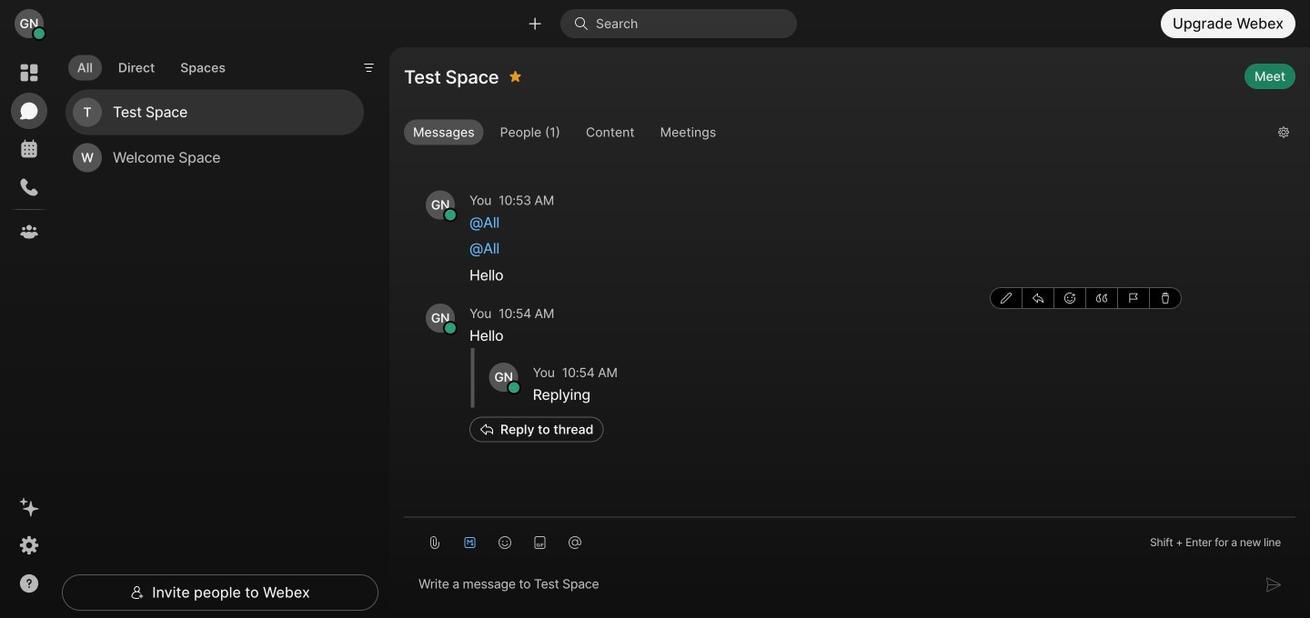 Task type: vqa. For each thing, say whether or not it's contained in the screenshot.
Set Do Not Disturb for 24 hours menu item
no



Task type: locate. For each thing, give the bounding box(es) containing it.
edit message image
[[1001, 293, 1012, 304]]

webex tab list
[[11, 55, 47, 250]]

message composer toolbar element
[[404, 518, 1296, 561]]

group
[[404, 120, 1264, 149], [990, 287, 1182, 309]]

quote message image
[[1097, 293, 1108, 304]]

navigation
[[0, 47, 58, 619]]

1 vertical spatial group
[[990, 287, 1182, 309]]

tab list
[[64, 44, 239, 86]]

add reaction image
[[1065, 293, 1076, 304]]



Task type: describe. For each thing, give the bounding box(es) containing it.
messages list
[[404, 140, 1296, 481]]

reply to thread image
[[1033, 293, 1044, 304]]

0 vertical spatial group
[[404, 120, 1264, 149]]

welcome space list item
[[66, 135, 364, 181]]

flag for follow-up image
[[1129, 293, 1140, 304]]

test space list item
[[66, 90, 364, 135]]

delete message image
[[1160, 293, 1171, 304]]

group inside messages list
[[990, 287, 1182, 309]]



